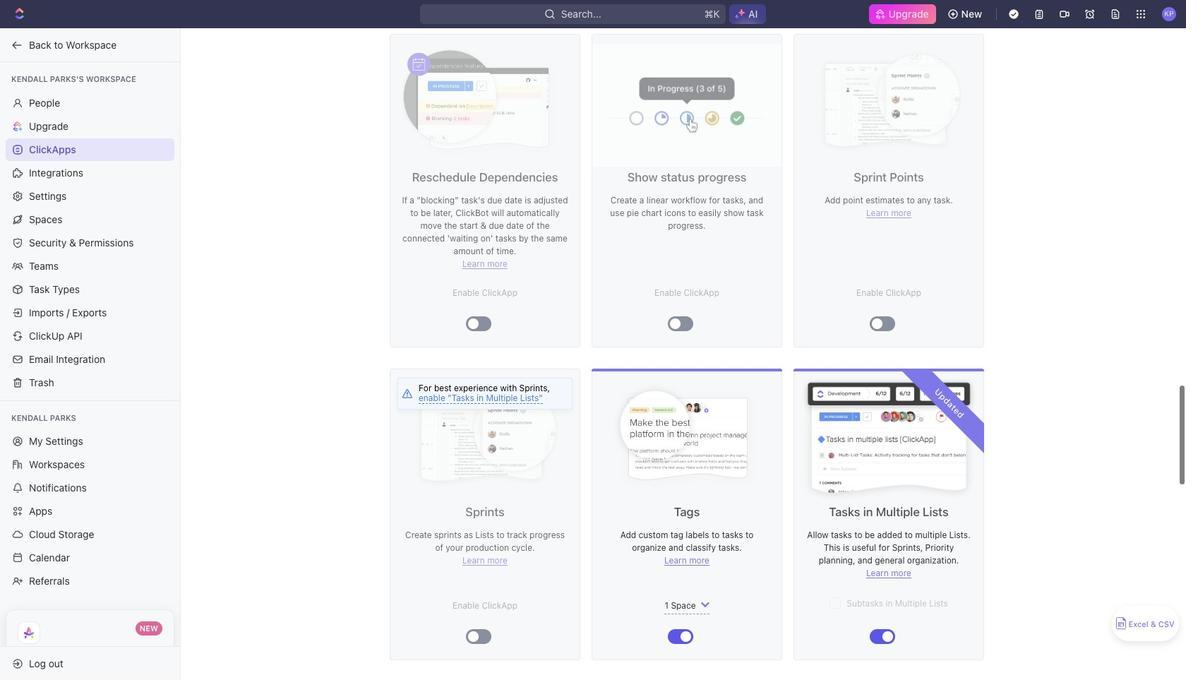 Task type: describe. For each thing, give the bounding box(es) containing it.
notifications link
[[6, 477, 174, 499]]

progress.
[[668, 220, 706, 231]]

more inside if a "blocking" task's due date is adjusted to be later, clickbot will automatically move the start & due date of the connected 'waiting on' tasks by the same amount of time. learn more
[[487, 258, 508, 269]]

to inside button
[[54, 38, 63, 50]]

teams link
[[6, 255, 174, 277]]

task
[[29, 283, 50, 295]]

lists for subtasks in multiple lists
[[929, 598, 948, 609]]

reschedule dependencies
[[412, 170, 558, 184]]

create a linear workflow for tasks, and use pie chart icons to easily show task progress.
[[610, 195, 764, 231]]

allow
[[807, 530, 829, 540]]

learn more link for tags
[[665, 555, 710, 566]]

easily
[[699, 208, 721, 218]]

apps
[[29, 505, 52, 517]]

sprints
[[466, 505, 505, 519]]

learn more link for reschedule dependencies
[[463, 258, 508, 269]]

start
[[460, 220, 478, 231]]

'waiting
[[447, 233, 478, 244]]

show
[[628, 170, 658, 184]]

status
[[661, 170, 695, 184]]

progress inside create sprints as lists to track progress of your production cycle. learn more
[[530, 530, 565, 540]]

tasks inside if a "blocking" task's due date is adjusted to be later, clickbot will automatically move the start & due date of the connected 'waiting on' tasks by the same amount of time. learn more
[[496, 233, 517, 244]]

ai
[[749, 8, 758, 20]]

security & permissions
[[29, 236, 134, 248]]

cloud
[[29, 528, 56, 540]]

referrals link
[[6, 570, 174, 592]]

in for tasks
[[863, 505, 873, 519]]

and inside allow tasks to be added to multiple lists. this is useful for sprints, priority planning, and general organization. learn more
[[858, 555, 873, 566]]

if
[[402, 195, 407, 206]]

and inside create a linear workflow for tasks, and use pie chart icons to easily show task progress.
[[749, 195, 764, 206]]

lists"
[[520, 393, 543, 404]]

csv
[[1159, 620, 1175, 629]]

security & permissions link
[[6, 231, 174, 254]]

icons
[[665, 208, 686, 218]]

2 horizontal spatial of
[[526, 220, 535, 231]]

is inside allow tasks to be added to multiple lists. this is useful for sprints, priority planning, and general organization. learn more
[[843, 542, 850, 553]]

task
[[747, 208, 764, 218]]

clickup api link
[[6, 324, 174, 347]]

kendall parks
[[11, 413, 76, 422]]

move
[[420, 220, 442, 231]]

0 vertical spatial date
[[505, 195, 523, 206]]

labels
[[686, 530, 709, 540]]

learn more link down general
[[867, 568, 912, 578]]

be inside if a "blocking" task's due date is adjusted to be later, clickbot will automatically move the start & due date of the connected 'waiting on' tasks by the same amount of time. learn more
[[421, 208, 431, 218]]

to inside create a linear workflow for tasks, and use pie chart icons to easily show task progress.
[[688, 208, 696, 218]]

later,
[[433, 208, 453, 218]]

allow tasks to be added to multiple lists. this is useful for sprints, priority planning, and general organization. learn more
[[807, 530, 971, 578]]

lists.
[[950, 530, 971, 540]]

learn inside add custom tag labels to tasks to organize and classify tasks. learn more
[[665, 555, 687, 566]]

create for use
[[611, 195, 637, 206]]

clickbot
[[456, 208, 489, 218]]

more inside allow tasks to be added to multiple lists. this is useful for sprints, priority planning, and general organization. learn more
[[891, 568, 912, 578]]

on'
[[481, 233, 493, 244]]

if a "blocking" task's due date is adjusted to be later, clickbot will automatically move the start & due date of the connected 'waiting on' tasks by the same amount of time. learn more
[[402, 195, 568, 269]]

time.
[[497, 246, 517, 256]]

0 vertical spatial due
[[487, 195, 502, 206]]

tags
[[674, 505, 700, 519]]

0 horizontal spatial upgrade link
[[6, 115, 174, 137]]

email integration link
[[6, 348, 174, 370]]

search...
[[562, 8, 602, 20]]

workflow
[[671, 195, 707, 206]]

& inside if a "blocking" task's due date is adjusted to be later, clickbot will automatically move the start & due date of the connected 'waiting on' tasks by the same amount of time. learn more
[[481, 220, 487, 231]]

clickup
[[29, 329, 64, 341]]

more inside create sprints as lists to track progress of your production cycle. learn more
[[487, 555, 508, 566]]

lists for tasks in multiple lists
[[923, 505, 949, 519]]

enable clickapp for points
[[857, 287, 922, 298]]

multiple inside for best experience with sprints, enable "tasks in multiple lists"
[[486, 393, 518, 404]]

trash
[[29, 376, 54, 388]]

back
[[29, 38, 51, 50]]

learn inside create sprints as lists to track progress of your production cycle. learn more
[[463, 555, 485, 566]]

integration
[[56, 353, 105, 365]]

organization.
[[907, 555, 959, 566]]

a for create
[[640, 195, 644, 206]]

pie
[[627, 208, 639, 218]]

to inside create sprints as lists to track progress of your production cycle. learn more
[[497, 530, 505, 540]]

the right the by on the top left
[[531, 233, 544, 244]]

and inside add custom tag labels to tasks to organize and classify tasks. learn more
[[669, 542, 684, 553]]

sprints
[[434, 530, 462, 540]]

multiple for tasks
[[876, 505, 920, 519]]

kendall parks's workspace
[[11, 74, 136, 83]]

points
[[890, 170, 924, 184]]

add for sprint points
[[825, 195, 841, 206]]

enable
[[419, 393, 445, 404]]

permissions
[[79, 236, 134, 248]]

adjusted
[[534, 195, 568, 206]]

use
[[610, 208, 625, 218]]

of inside create sprints as lists to track progress of your production cycle. learn more
[[435, 542, 443, 553]]

task's
[[461, 195, 485, 206]]

imports / exports
[[29, 306, 107, 318]]

same
[[546, 233, 568, 244]]

priority
[[926, 542, 954, 553]]

useful
[[852, 542, 876, 553]]

show status progress
[[628, 170, 747, 184]]

updated
[[933, 386, 967, 420]]

"blocking"
[[417, 195, 459, 206]]

clickapp for status
[[684, 287, 720, 298]]

learn inside if a "blocking" task's due date is adjusted to be later, clickbot will automatically move the start & due date of the connected 'waiting on' tasks by the same amount of time. learn more
[[463, 258, 485, 269]]

workspaces
[[29, 458, 85, 470]]

organize
[[632, 542, 666, 553]]

workspace for kendall parks's workspace
[[86, 74, 136, 83]]

reschedule
[[412, 170, 476, 184]]

spaces link
[[6, 208, 174, 231]]

exports
[[72, 306, 107, 318]]

kendall for my settings
[[11, 413, 48, 422]]

to inside add point estimates to any task. learn more
[[907, 195, 915, 206]]

tag
[[671, 530, 684, 540]]

sprint
[[854, 170, 887, 184]]

sprints, inside for best experience with sprints, enable "tasks in multiple lists"
[[519, 383, 550, 393]]

1 vertical spatial date
[[506, 220, 524, 231]]

the down later,
[[444, 220, 457, 231]]

log out button
[[6, 652, 168, 675]]

be inside allow tasks to be added to multiple lists. this is useful for sprints, priority planning, and general organization. learn more
[[865, 530, 875, 540]]

your
[[446, 542, 463, 553]]

create for of
[[405, 530, 432, 540]]

log
[[29, 657, 46, 669]]

dependencies
[[479, 170, 558, 184]]



Task type: locate. For each thing, give the bounding box(es) containing it.
upgrade
[[889, 8, 929, 20], [29, 120, 68, 132]]

settings down "parks"
[[45, 435, 83, 447]]

1 kendall from the top
[[11, 74, 48, 83]]

more down general
[[891, 568, 912, 578]]

0 horizontal spatial in
[[477, 393, 484, 404]]

0 vertical spatial settings
[[29, 190, 67, 202]]

be up the move
[[421, 208, 431, 218]]

for inside create a linear workflow for tasks, and use pie chart icons to easily show task progress.
[[709, 195, 720, 206]]

multiple
[[915, 530, 947, 540]]

more
[[891, 208, 912, 218], [487, 258, 508, 269], [487, 555, 508, 566], [689, 555, 710, 566], [891, 568, 912, 578]]

1 horizontal spatial upgrade
[[889, 8, 929, 20]]

due up the will
[[487, 195, 502, 206]]

tasks
[[829, 505, 860, 519]]

0 vertical spatial workspace
[[66, 38, 117, 50]]

0 vertical spatial be
[[421, 208, 431, 218]]

more inside add custom tag labels to tasks to organize and classify tasks. learn more
[[689, 555, 710, 566]]

workspace for back to workspace
[[66, 38, 117, 50]]

workspace up people link
[[86, 74, 136, 83]]

/
[[67, 306, 69, 318]]

1 horizontal spatial progress
[[698, 170, 747, 184]]

tasks
[[496, 233, 517, 244], [722, 530, 743, 540], [831, 530, 852, 540]]

0 vertical spatial create
[[611, 195, 637, 206]]

clickapp for dependencies
[[482, 287, 518, 298]]

1 horizontal spatial and
[[749, 195, 764, 206]]

by
[[519, 233, 529, 244]]

lists up production
[[475, 530, 494, 540]]

0 horizontal spatial for
[[709, 195, 720, 206]]

sprints, right the with
[[519, 383, 550, 393]]

1 horizontal spatial a
[[640, 195, 644, 206]]

kendall up people
[[11, 74, 48, 83]]

0 horizontal spatial and
[[669, 542, 684, 553]]

the down automatically
[[537, 220, 550, 231]]

types
[[52, 283, 80, 295]]

best
[[434, 383, 452, 393]]

upgrade up clickapps
[[29, 120, 68, 132]]

storage
[[58, 528, 94, 540]]

create left sprints
[[405, 530, 432, 540]]

multiple up added
[[876, 505, 920, 519]]

parks's
[[50, 74, 84, 83]]

1 horizontal spatial &
[[481, 220, 487, 231]]

lists down organization.
[[929, 598, 948, 609]]

and
[[749, 195, 764, 206], [669, 542, 684, 553], [858, 555, 873, 566]]

general
[[875, 555, 905, 566]]

of down automatically
[[526, 220, 535, 231]]

security
[[29, 236, 67, 248]]

2 vertical spatial lists
[[929, 598, 948, 609]]

tasks up time.
[[496, 233, 517, 244]]

0 horizontal spatial be
[[421, 208, 431, 218]]

1 horizontal spatial is
[[843, 542, 850, 553]]

0 vertical spatial for
[[709, 195, 720, 206]]

1 vertical spatial progress
[[530, 530, 565, 540]]

1 a from the left
[[410, 195, 415, 206]]

0 vertical spatial kendall
[[11, 74, 48, 83]]

add left point
[[825, 195, 841, 206]]

added
[[877, 530, 903, 540]]

0 horizontal spatial a
[[410, 195, 415, 206]]

new inside "button"
[[962, 8, 982, 20]]

sprints, inside allow tasks to be added to multiple lists. this is useful for sprints, priority planning, and general organization. learn more
[[892, 542, 923, 553]]

classify
[[686, 542, 716, 553]]

0 vertical spatial multiple
[[486, 393, 518, 404]]

add inside add custom tag labels to tasks to organize and classify tasks. learn more
[[621, 530, 636, 540]]

email
[[29, 353, 53, 365]]

create inside create sprints as lists to track progress of your production cycle. learn more
[[405, 530, 432, 540]]

1 vertical spatial workspace
[[86, 74, 136, 83]]

learn more link down estimates
[[867, 208, 912, 218]]

is right this
[[843, 542, 850, 553]]

tasks up tasks. at the right of the page
[[722, 530, 743, 540]]

planning,
[[819, 555, 856, 566]]

0 vertical spatial and
[[749, 195, 764, 206]]

teams
[[29, 260, 59, 272]]

create sprints as lists to track progress of your production cycle. learn more
[[405, 530, 565, 566]]

multiple for subtasks
[[895, 598, 927, 609]]

lists for create sprints as lists to track progress of your production cycle. learn more
[[475, 530, 494, 540]]

0 horizontal spatial upgrade
[[29, 120, 68, 132]]

subtasks
[[847, 598, 883, 609]]

and up task
[[749, 195, 764, 206]]

1 vertical spatial kendall
[[11, 413, 48, 422]]

tasks inside allow tasks to be added to multiple lists. this is useful for sprints, priority planning, and general organization. learn more
[[831, 530, 852, 540]]

2 horizontal spatial in
[[886, 598, 893, 609]]

more inside add point estimates to any task. learn more
[[891, 208, 912, 218]]

learn more link down production
[[463, 555, 508, 566]]

lists
[[923, 505, 949, 519], [475, 530, 494, 540], [929, 598, 948, 609]]

1 vertical spatial and
[[669, 542, 684, 553]]

people
[[29, 96, 60, 108]]

2 vertical spatial of
[[435, 542, 443, 553]]

will
[[491, 208, 504, 218]]

sprints, up general
[[892, 542, 923, 553]]

learn down tag
[[665, 555, 687, 566]]

0 vertical spatial upgrade link
[[869, 4, 936, 24]]

lists inside create sprints as lists to track progress of your production cycle. learn more
[[475, 530, 494, 540]]

0 vertical spatial of
[[526, 220, 535, 231]]

excel & csv
[[1129, 620, 1175, 629]]

add point estimates to any task. learn more
[[825, 195, 953, 218]]

more down estimates
[[891, 208, 912, 218]]

of left your on the bottom left of page
[[435, 542, 443, 553]]

1 horizontal spatial of
[[486, 246, 494, 256]]

learn more link
[[867, 208, 912, 218], [463, 258, 508, 269], [463, 555, 508, 566], [665, 555, 710, 566], [867, 568, 912, 578]]

add custom tag labels to tasks to organize and classify tasks. learn more
[[621, 530, 754, 566]]

ai button
[[730, 4, 766, 24]]

2 horizontal spatial &
[[1151, 620, 1157, 629]]

is inside if a "blocking" task's due date is adjusted to be later, clickbot will automatically move the start & due date of the connected 'waiting on' tasks by the same amount of time. learn more
[[525, 195, 531, 206]]

calendar link
[[6, 547, 174, 569]]

1 vertical spatial settings
[[45, 435, 83, 447]]

with
[[500, 383, 517, 393]]

enable for reschedule
[[453, 287, 480, 298]]

date up the by on the top left
[[506, 220, 524, 231]]

enable
[[453, 287, 480, 298], [655, 287, 682, 298], [857, 287, 883, 298], [453, 600, 480, 611]]

kp button
[[1158, 3, 1181, 25]]

2 vertical spatial and
[[858, 555, 873, 566]]

sprints,
[[519, 383, 550, 393], [892, 542, 923, 553]]

due
[[487, 195, 502, 206], [489, 220, 504, 231]]

2 a from the left
[[640, 195, 644, 206]]

new button
[[942, 3, 991, 25]]

learn inside add point estimates to any task. learn more
[[867, 208, 889, 218]]

custom
[[639, 530, 668, 540]]

⌘k
[[705, 8, 720, 20]]

learn more link for sprint points
[[867, 208, 912, 218]]

learn more link down amount
[[463, 258, 508, 269]]

kp
[[1165, 9, 1174, 18]]

due down the will
[[489, 220, 504, 231]]

2 kendall from the top
[[11, 413, 48, 422]]

a inside if a "blocking" task's due date is adjusted to be later, clickbot will automatically move the start & due date of the connected 'waiting on' tasks by the same amount of time. learn more
[[410, 195, 415, 206]]

0 horizontal spatial new
[[140, 624, 158, 633]]

enable for sprint
[[857, 287, 883, 298]]

sprint points
[[854, 170, 924, 184]]

clickup api
[[29, 329, 82, 341]]

1 space
[[665, 600, 696, 611]]

and down the useful
[[858, 555, 873, 566]]

any
[[917, 195, 931, 206]]

show
[[724, 208, 745, 218]]

0 vertical spatial in
[[477, 393, 484, 404]]

1 vertical spatial in
[[863, 505, 873, 519]]

create inside create a linear workflow for tasks, and use pie chart icons to easily show task progress.
[[611, 195, 637, 206]]

multiple right subtasks
[[895, 598, 927, 609]]

a inside create a linear workflow for tasks, and use pie chart icons to easily show task progress.
[[640, 195, 644, 206]]

1 vertical spatial create
[[405, 530, 432, 540]]

settings inside settings link
[[29, 190, 67, 202]]

1
[[665, 600, 669, 611]]

learn inside allow tasks to be added to multiple lists. this is useful for sprints, priority planning, and general organization. learn more
[[867, 568, 889, 578]]

date up automatically
[[505, 195, 523, 206]]

as
[[464, 530, 473, 540]]

new
[[962, 8, 982, 20], [140, 624, 158, 633]]

imports / exports link
[[6, 301, 174, 324]]

of
[[526, 220, 535, 231], [486, 246, 494, 256], [435, 542, 443, 553]]

& for excel & csv
[[1151, 620, 1157, 629]]

back to workspace
[[29, 38, 117, 50]]

in right subtasks
[[886, 598, 893, 609]]

1 vertical spatial upgrade
[[29, 120, 68, 132]]

lists up 'multiple' on the bottom right
[[923, 505, 949, 519]]

1 horizontal spatial add
[[825, 195, 841, 206]]

notifications
[[29, 482, 87, 494]]

2 horizontal spatial and
[[858, 555, 873, 566]]

0 vertical spatial progress
[[698, 170, 747, 184]]

imports
[[29, 306, 64, 318]]

in right "tasks
[[477, 393, 484, 404]]

multiple left lists"
[[486, 393, 518, 404]]

the
[[444, 220, 457, 231], [537, 220, 550, 231], [531, 233, 544, 244]]

experience
[[454, 383, 498, 393]]

enable "tasks in multiple lists" link
[[419, 393, 543, 404]]

my settings link
[[6, 430, 174, 453]]

0 horizontal spatial progress
[[530, 530, 565, 540]]

space
[[671, 600, 696, 611]]

1 vertical spatial is
[[843, 542, 850, 553]]

2 vertical spatial multiple
[[895, 598, 927, 609]]

kendall for people
[[11, 74, 48, 83]]

0 horizontal spatial sprints,
[[519, 383, 550, 393]]

is up automatically
[[525, 195, 531, 206]]

0 vertical spatial upgrade
[[889, 8, 929, 20]]

enable for show
[[655, 287, 682, 298]]

in
[[477, 393, 484, 404], [863, 505, 873, 519], [886, 598, 893, 609]]

0 vertical spatial lists
[[923, 505, 949, 519]]

for
[[709, 195, 720, 206], [879, 542, 890, 553]]

2 vertical spatial in
[[886, 598, 893, 609]]

& up on'
[[481, 220, 487, 231]]

apps link
[[6, 500, 174, 523]]

enable clickapp for status
[[655, 287, 720, 298]]

1 vertical spatial be
[[865, 530, 875, 540]]

to inside if a "blocking" task's due date is adjusted to be later, clickbot will automatically move the start & due date of the connected 'waiting on' tasks by the same amount of time. learn more
[[411, 208, 419, 218]]

task types link
[[6, 278, 174, 300]]

1 horizontal spatial upgrade link
[[869, 4, 936, 24]]

upgrade link down people link
[[6, 115, 174, 137]]

and down tag
[[669, 542, 684, 553]]

& right security
[[69, 236, 76, 248]]

of down on'
[[486, 246, 494, 256]]

progress up tasks,
[[698, 170, 747, 184]]

referrals
[[29, 575, 70, 587]]

progress up cycle.
[[530, 530, 565, 540]]

0 vertical spatial sprints,
[[519, 383, 550, 393]]

0 horizontal spatial is
[[525, 195, 531, 206]]

0 vertical spatial is
[[525, 195, 531, 206]]

settings inside my settings link
[[45, 435, 83, 447]]

clickapps
[[29, 143, 76, 155]]

workspace up kendall parks's workspace
[[66, 38, 117, 50]]

"tasks
[[448, 393, 474, 404]]

&
[[481, 220, 487, 231], [69, 236, 76, 248], [1151, 620, 1157, 629]]

& inside security & permissions link
[[69, 236, 76, 248]]

add inside add point estimates to any task. learn more
[[825, 195, 841, 206]]

0 horizontal spatial create
[[405, 530, 432, 540]]

0 vertical spatial &
[[481, 220, 487, 231]]

1 vertical spatial sprints,
[[892, 542, 923, 553]]

learn down estimates
[[867, 208, 889, 218]]

1 horizontal spatial sprints,
[[892, 542, 923, 553]]

1 horizontal spatial create
[[611, 195, 637, 206]]

0 horizontal spatial tasks
[[496, 233, 517, 244]]

connected
[[403, 233, 445, 244]]

0 horizontal spatial add
[[621, 530, 636, 540]]

add for tags
[[621, 530, 636, 540]]

in for subtasks
[[886, 598, 893, 609]]

a left linear
[[640, 195, 644, 206]]

& inside excel & csv link
[[1151, 620, 1157, 629]]

0 vertical spatial new
[[962, 8, 982, 20]]

excel & csv link
[[1112, 606, 1179, 641]]

0 vertical spatial add
[[825, 195, 841, 206]]

for up easily on the right of page
[[709, 195, 720, 206]]

enable clickapp for dependencies
[[453, 287, 518, 298]]

be up the useful
[[865, 530, 875, 540]]

& for security & permissions
[[69, 236, 76, 248]]

1 vertical spatial due
[[489, 220, 504, 231]]

workspaces link
[[6, 453, 174, 476]]

2 vertical spatial &
[[1151, 620, 1157, 629]]

tasks up this
[[831, 530, 852, 540]]

for down added
[[879, 542, 890, 553]]

create up use
[[611, 195, 637, 206]]

to
[[54, 38, 63, 50], [907, 195, 915, 206], [411, 208, 419, 218], [688, 208, 696, 218], [497, 530, 505, 540], [712, 530, 720, 540], [746, 530, 754, 540], [855, 530, 863, 540], [905, 530, 913, 540]]

learn down general
[[867, 568, 889, 578]]

log out
[[29, 657, 63, 669]]

more down production
[[487, 555, 508, 566]]

my
[[29, 435, 43, 447]]

task.
[[934, 195, 953, 206]]

in right tasks
[[863, 505, 873, 519]]

1 horizontal spatial be
[[865, 530, 875, 540]]

a right if
[[410, 195, 415, 206]]

1 vertical spatial lists
[[475, 530, 494, 540]]

progress
[[698, 170, 747, 184], [530, 530, 565, 540]]

in inside for best experience with sprints, enable "tasks in multiple lists"
[[477, 393, 484, 404]]

2 horizontal spatial tasks
[[831, 530, 852, 540]]

upgrade link left new "button" at right
[[869, 4, 936, 24]]

learn down amount
[[463, 258, 485, 269]]

1 horizontal spatial new
[[962, 8, 982, 20]]

task types
[[29, 283, 80, 295]]

a for if
[[410, 195, 415, 206]]

point
[[843, 195, 864, 206]]

upgrade left new "button" at right
[[889, 8, 929, 20]]

0 horizontal spatial of
[[435, 542, 443, 553]]

1 vertical spatial new
[[140, 624, 158, 633]]

1 vertical spatial upgrade link
[[6, 115, 174, 137]]

learn down production
[[463, 555, 485, 566]]

clickapp for points
[[886, 287, 922, 298]]

linear
[[647, 195, 669, 206]]

kendall up my
[[11, 413, 48, 422]]

0 horizontal spatial &
[[69, 236, 76, 248]]

more down time.
[[487, 258, 508, 269]]

1 vertical spatial of
[[486, 246, 494, 256]]

1 horizontal spatial for
[[879, 542, 890, 553]]

add up organize
[[621, 530, 636, 540]]

out
[[49, 657, 63, 669]]

integrations link
[[6, 161, 174, 184]]

learn more link down classify at the right bottom
[[665, 555, 710, 566]]

settings up spaces
[[29, 190, 67, 202]]

for inside allow tasks to be added to multiple lists. this is useful for sprints, priority planning, and general organization. learn more
[[879, 542, 890, 553]]

more down classify at the right bottom
[[689, 555, 710, 566]]

workspace inside button
[[66, 38, 117, 50]]

production
[[466, 542, 509, 553]]

1 vertical spatial for
[[879, 542, 890, 553]]

1 horizontal spatial in
[[863, 505, 873, 519]]

1 vertical spatial add
[[621, 530, 636, 540]]

people link
[[6, 91, 174, 114]]

1 vertical spatial multiple
[[876, 505, 920, 519]]

& left csv
[[1151, 620, 1157, 629]]

1 vertical spatial &
[[69, 236, 76, 248]]

1 horizontal spatial tasks
[[722, 530, 743, 540]]

tasks inside add custom tag labels to tasks to organize and classify tasks. learn more
[[722, 530, 743, 540]]



Task type: vqa. For each thing, say whether or not it's contained in the screenshot.
list
no



